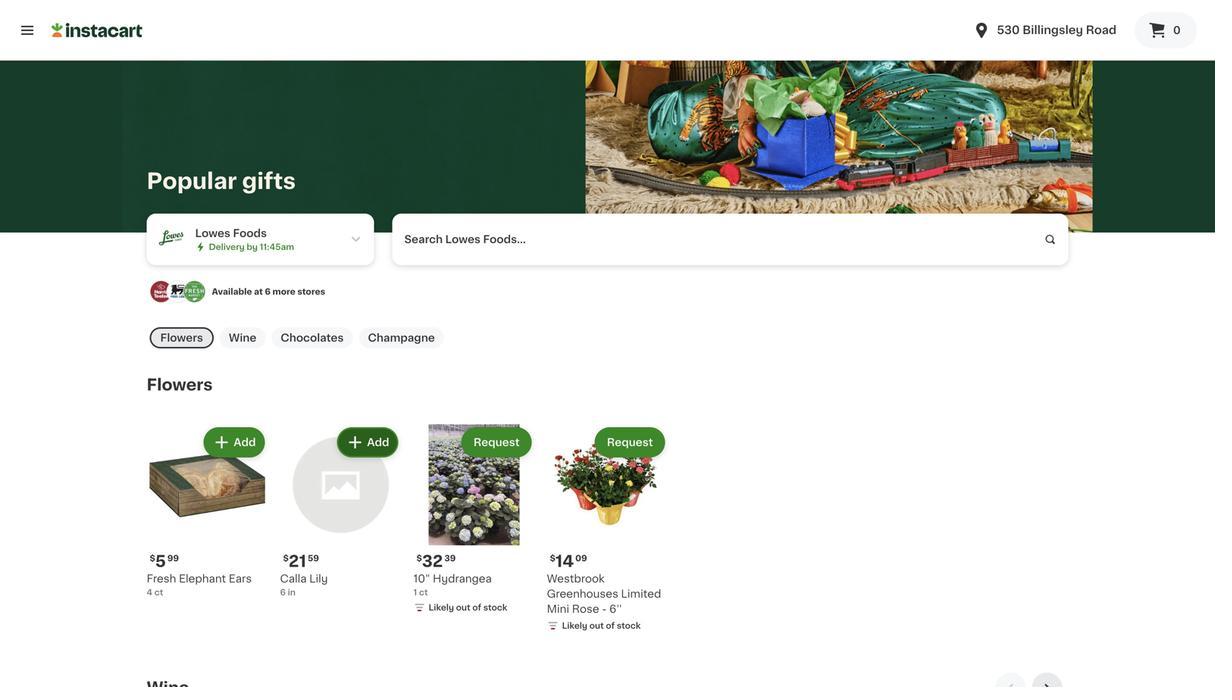 Task type: vqa. For each thing, say whether or not it's contained in the screenshot.
the right Add
yes



Task type: locate. For each thing, give the bounding box(es) containing it.
westbrook
[[547, 574, 605, 584]]

$ left 09
[[550, 554, 555, 563]]

product group containing 32
[[413, 424, 535, 617]]

3 $ from the left
[[417, 554, 422, 563]]

09
[[575, 554, 587, 563]]

2 product group from the left
[[280, 424, 401, 599]]

6 inside calla lily 6 in
[[280, 589, 286, 597]]

likely out of stock down -
[[562, 622, 641, 630]]

1 request button from the left
[[463, 429, 530, 456]]

0 horizontal spatial likely out of stock
[[429, 604, 507, 612]]

request for 14
[[607, 437, 653, 448]]

likely
[[429, 604, 454, 612], [562, 622, 587, 630]]

1 horizontal spatial ct
[[419, 589, 428, 597]]

0 horizontal spatial request button
[[463, 429, 530, 456]]

1 horizontal spatial request
[[607, 437, 653, 448]]

0 vertical spatial 6
[[265, 288, 271, 296]]

product group
[[147, 424, 268, 599], [280, 424, 401, 599], [413, 424, 535, 617], [547, 424, 668, 635]]

1 horizontal spatial out
[[589, 622, 604, 630]]

food lion logo image
[[166, 280, 189, 303]]

1 vertical spatial flowers
[[147, 377, 213, 393]]

1 horizontal spatial request button
[[596, 429, 664, 456]]

1
[[413, 589, 417, 597]]

add
[[234, 437, 256, 448], [327, 437, 349, 448]]

$ for 5
[[150, 554, 155, 563]]

of
[[472, 604, 481, 612], [606, 622, 615, 630]]

flowers inside item carousel region
[[147, 377, 213, 393]]

lily
[[309, 574, 328, 584]]

lowes foods
[[195, 228, 267, 239]]

ct right 4
[[154, 589, 163, 597]]

harris teeter logo image
[[150, 280, 172, 303]]

request button for 32
[[463, 429, 530, 456]]

1 horizontal spatial likely out of stock
[[562, 622, 641, 630]]

limited
[[621, 589, 661, 600]]

add inside "button"
[[327, 437, 349, 448]]

10"
[[413, 574, 430, 584]]

0 horizontal spatial ct
[[154, 589, 163, 597]]

to
[[352, 437, 363, 448]]

1 vertical spatial likely
[[562, 622, 587, 630]]

of down 6''
[[606, 622, 615, 630]]

lowes
[[195, 228, 230, 239], [445, 234, 481, 245]]

1 vertical spatial likely out of stock
[[562, 622, 641, 630]]

0 horizontal spatial likely
[[429, 604, 454, 612]]

$ up calla
[[283, 554, 289, 563]]

available
[[212, 288, 252, 296]]

2 $ from the left
[[283, 554, 289, 563]]

at
[[254, 288, 263, 296]]

ct
[[154, 589, 163, 597], [419, 589, 428, 597]]

$ 5 99
[[150, 554, 179, 570]]

21
[[289, 554, 306, 570]]

flowers down flowers button on the left
[[147, 377, 213, 393]]

greenhouses
[[547, 589, 618, 600]]

11:45am
[[260, 243, 294, 251]]

elephant
[[179, 574, 226, 584]]

product group containing 14
[[547, 424, 668, 635]]

2 request from the left
[[607, 437, 653, 448]]

0 vertical spatial stock
[[483, 604, 507, 612]]

popular gifts main content
[[0, 58, 1215, 688]]

$ inside $ 5 99
[[150, 554, 155, 563]]

2 request button from the left
[[596, 429, 664, 456]]

out down 10" hydrangea 1 ct
[[456, 604, 470, 612]]

59
[[308, 554, 319, 563]]

add for add
[[234, 437, 256, 448]]

1 request from the left
[[474, 437, 520, 448]]

calla lily 6 in
[[280, 574, 328, 597]]

ct inside 10" hydrangea 1 ct
[[419, 589, 428, 597]]

0 vertical spatial flowers
[[160, 333, 203, 343]]

$ inside $ 21 59
[[283, 554, 289, 563]]

4
[[147, 589, 152, 597]]

2 ct from the left
[[419, 589, 428, 597]]

6 right 'at'
[[265, 288, 271, 296]]

0 horizontal spatial 6
[[265, 288, 271, 296]]

0 vertical spatial of
[[472, 604, 481, 612]]

search lowes foods...
[[404, 234, 526, 245]]

flowers down 'food lion logo'
[[160, 333, 203, 343]]

1 horizontal spatial of
[[606, 622, 615, 630]]

add button
[[205, 429, 263, 456]]

$
[[150, 554, 155, 563], [283, 554, 289, 563], [417, 554, 422, 563], [550, 554, 555, 563]]

1 horizontal spatial likely
[[562, 622, 587, 630]]

request button
[[463, 429, 530, 456], [596, 429, 664, 456]]

likely down rose
[[562, 622, 587, 630]]

0
[[1173, 25, 1181, 36]]

stock down 6''
[[617, 622, 641, 630]]

lowes foods brand logo image
[[156, 223, 186, 253]]

fresh
[[147, 574, 176, 584]]

lowes right 'search'
[[445, 234, 481, 245]]

chocolates
[[281, 333, 344, 343]]

2 add from the left
[[327, 437, 349, 448]]

$ left 99
[[150, 554, 155, 563]]

fresh elephant ears 4 ct
[[147, 574, 252, 597]]

1 product group from the left
[[147, 424, 268, 599]]

1 add from the left
[[234, 437, 256, 448]]

1 horizontal spatial stock
[[617, 622, 641, 630]]

lowes up delivery
[[195, 228, 230, 239]]

1 vertical spatial stock
[[617, 622, 641, 630]]

0 vertical spatial likely
[[429, 604, 454, 612]]

request
[[474, 437, 520, 448], [607, 437, 653, 448]]

add to cart
[[327, 437, 388, 448]]

1 horizontal spatial 6
[[280, 589, 286, 597]]

search lowes foods... link
[[392, 214, 1068, 265]]

-
[[602, 604, 607, 615]]

0 horizontal spatial request
[[474, 437, 520, 448]]

0 button
[[1135, 12, 1197, 49]]

530 billingsley road button
[[973, 9, 1117, 52]]

more
[[273, 288, 295, 296]]

stock
[[483, 604, 507, 612], [617, 622, 641, 630]]

$ inside $ 14 09
[[550, 554, 555, 563]]

in
[[288, 589, 296, 597]]

add inside button
[[234, 437, 256, 448]]

6
[[265, 288, 271, 296], [280, 589, 286, 597]]

ct right "1"
[[419, 589, 428, 597]]

item carousel region
[[147, 370, 1068, 661]]

1 horizontal spatial add
[[327, 437, 349, 448]]

likely out of stock
[[429, 604, 507, 612], [562, 622, 641, 630]]

foods
[[233, 228, 267, 239]]

4 $ from the left
[[550, 554, 555, 563]]

hydrangea
[[433, 574, 492, 584]]

6 for available
[[265, 288, 271, 296]]

likely down 10" hydrangea 1 ct
[[429, 604, 454, 612]]

rose
[[572, 604, 599, 615]]

delivery by 11:45am
[[209, 243, 294, 251]]

0 vertical spatial likely out of stock
[[429, 604, 507, 612]]

$ 14 09
[[550, 554, 587, 570]]

$ inside $ 32 39
[[417, 554, 422, 563]]

cart
[[366, 437, 388, 448]]

billingsley
[[1023, 25, 1083, 36]]

6 left in
[[280, 589, 286, 597]]

flowers
[[160, 333, 203, 343], [147, 377, 213, 393]]

1 $ from the left
[[150, 554, 155, 563]]

out down -
[[589, 622, 604, 630]]

0 horizontal spatial of
[[472, 604, 481, 612]]

0 horizontal spatial add
[[234, 437, 256, 448]]

of down hydrangea
[[472, 604, 481, 612]]

instacart logo image
[[52, 21, 143, 39]]

$ up 10"
[[417, 554, 422, 563]]

4 product group from the left
[[547, 424, 668, 635]]

stores
[[297, 288, 325, 296]]

3 product group from the left
[[413, 424, 535, 617]]

champagne
[[368, 333, 435, 343]]

stock down hydrangea
[[483, 604, 507, 612]]

0 horizontal spatial out
[[456, 604, 470, 612]]

1 vertical spatial 6
[[280, 589, 286, 597]]

1 ct from the left
[[154, 589, 163, 597]]

$ 21 59
[[283, 554, 319, 570]]

out
[[456, 604, 470, 612], [589, 622, 604, 630]]

champagne button
[[359, 327, 444, 349]]

likely out of stock down 10" hydrangea 1 ct
[[429, 604, 507, 612]]



Task type: describe. For each thing, give the bounding box(es) containing it.
530 billingsley road
[[997, 25, 1117, 36]]

flowers inside button
[[160, 333, 203, 343]]

1 vertical spatial out
[[589, 622, 604, 630]]

product group containing 5
[[147, 424, 268, 599]]

popular
[[147, 171, 237, 192]]

chocolates button
[[272, 327, 353, 349]]

search
[[404, 234, 443, 245]]

the fresh market logo image
[[183, 280, 206, 303]]

$ for 32
[[417, 554, 422, 563]]

$ for 14
[[550, 554, 555, 563]]

0 vertical spatial out
[[456, 604, 470, 612]]

99
[[167, 554, 179, 563]]

5
[[155, 554, 166, 570]]

wine button
[[220, 327, 266, 349]]

ct inside fresh elephant ears 4 ct
[[154, 589, 163, 597]]

39
[[444, 554, 456, 563]]

flowers button
[[150, 327, 214, 349]]

request button for 14
[[596, 429, 664, 456]]

1 horizontal spatial lowes
[[445, 234, 481, 245]]

0 horizontal spatial lowes
[[195, 228, 230, 239]]

by
[[247, 243, 258, 251]]

mini
[[547, 604, 569, 615]]

1 vertical spatial of
[[606, 622, 615, 630]]

14
[[555, 554, 574, 570]]

delivery
[[209, 243, 245, 251]]

10" hydrangea 1 ct
[[413, 574, 492, 597]]

wine
[[229, 333, 256, 343]]

road
[[1086, 25, 1117, 36]]

available at 6 more stores
[[212, 288, 325, 296]]

add for add to cart
[[327, 437, 349, 448]]

32
[[422, 554, 443, 570]]

$ 32 39
[[417, 554, 456, 570]]

6''
[[609, 604, 622, 615]]

foods...
[[483, 234, 526, 245]]

calla
[[280, 574, 307, 584]]

$ for 21
[[283, 554, 289, 563]]

gifts
[[242, 171, 296, 192]]

ears
[[229, 574, 252, 584]]

add to cart button
[[297, 429, 397, 456]]

request for 32
[[474, 437, 520, 448]]

westbrook greenhouses limited mini rose - 6''
[[547, 574, 661, 615]]

0 horizontal spatial stock
[[483, 604, 507, 612]]

product group containing 21
[[280, 424, 401, 599]]

6 for calla
[[280, 589, 286, 597]]

popular gifts
[[147, 171, 296, 192]]

530
[[997, 25, 1020, 36]]



